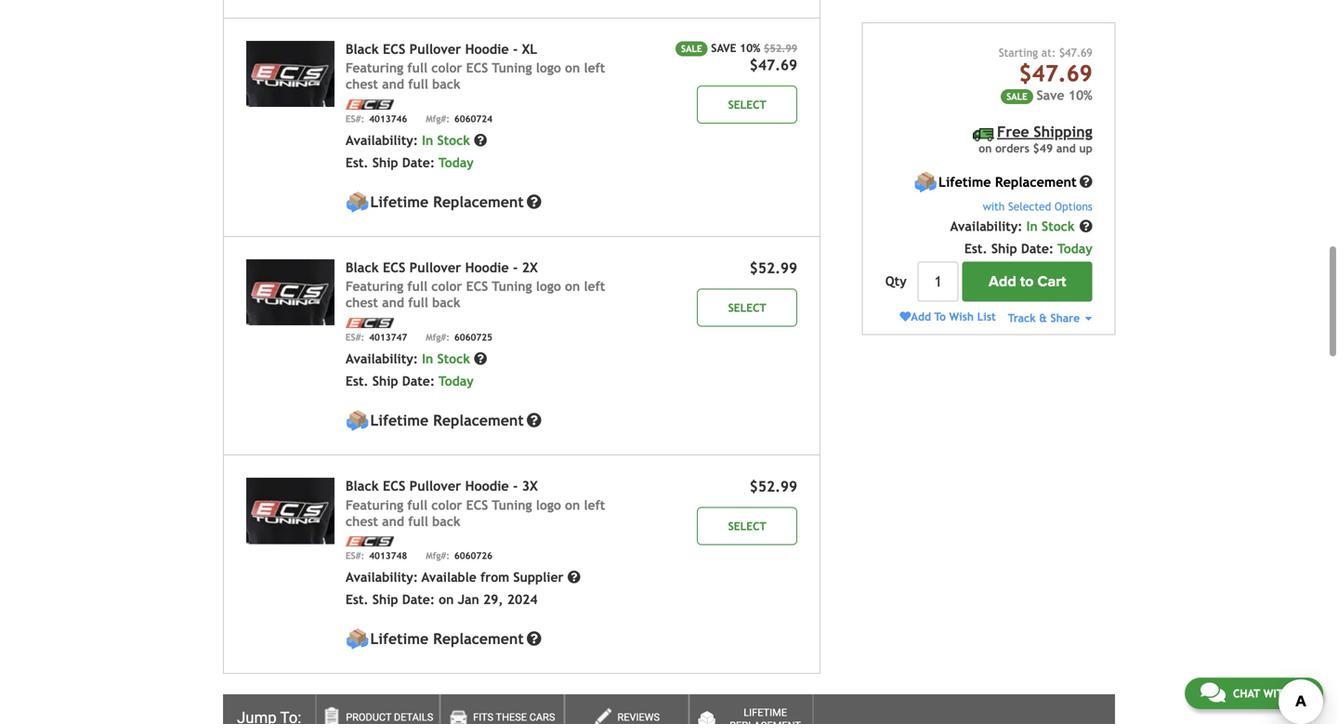 Task type: describe. For each thing, give the bounding box(es) containing it.
this product is lifetime replacement eligible image for black ecs pullover hoodie - xl
[[346, 190, 369, 214]]

wish
[[950, 310, 974, 323]]

replacement for 3x
[[433, 630, 524, 648]]

color for 3x
[[432, 498, 462, 513]]

est. ship date: today for black ecs pullover hoodie - 2x
[[346, 374, 474, 389]]

$52.99
[[764, 42, 798, 54]]

left for xl
[[584, 60, 605, 75]]

question circle image right supplier
[[568, 571, 581, 584]]

color for xl
[[432, 60, 462, 75]]

black for black ecs pullover hoodie - 2x
[[346, 260, 379, 275]]

today for 2x
[[439, 374, 474, 389]]

%
[[1084, 88, 1093, 103]]

color for 2x
[[432, 279, 462, 294]]

from
[[481, 570, 510, 585]]

lifetime replacement for xl
[[370, 193, 524, 210]]

back for 3x
[[432, 514, 461, 529]]

ecs up the 6060726
[[466, 498, 488, 513]]

logo for black ecs pullover hoodie - xl
[[536, 60, 561, 75]]

1 vertical spatial in
[[1027, 219, 1038, 234]]

est. for black ecs pullover hoodie - 2x
[[346, 374, 369, 389]]

question circle image down 2024
[[527, 631, 542, 646]]

product
[[346, 712, 392, 723]]

availability: in stock for black ecs pullover hoodie - 2x
[[346, 351, 474, 366]]

lifetime replacement for 2x
[[370, 412, 524, 429]]

us
[[1295, 687, 1308, 700]]

fits these cars
[[473, 712, 555, 723]]

question circle image up 3x
[[527, 413, 542, 428]]

with
[[1264, 687, 1291, 700]]

left for 2x
[[584, 279, 605, 294]]

sale save 10% $52.99 47.69
[[681, 41, 798, 73]]

2024
[[507, 592, 538, 607]]

and for black ecs pullover hoodie - 2x
[[382, 295, 404, 310]]

logo for black ecs pullover hoodie - 2x
[[536, 279, 561, 294]]

on for black ecs pullover hoodie - xl
[[565, 60, 580, 75]]

47.69 right at:
[[1065, 46, 1093, 59]]

xl
[[522, 41, 538, 56]]

hoodie for 3x
[[465, 478, 509, 494]]

question circle image up 2x
[[527, 194, 542, 209]]

availability: in stock for black ecs pullover hoodie - xl
[[346, 133, 474, 148]]

selected
[[1009, 200, 1052, 213]]

1 vertical spatial stock
[[1042, 219, 1075, 234]]

chat with us link
[[1185, 678, 1324, 709]]

$49
[[1033, 142, 1053, 155]]

date: for black ecs pullover hoodie - 2x
[[402, 374, 435, 389]]

share
[[1051, 311, 1080, 324]]

details
[[394, 712, 433, 723]]

ecs up 4013746
[[383, 41, 406, 56]]

est. ship date: today for black ecs pullover hoodie - xl
[[346, 155, 474, 170]]

lifetime replacement link
[[689, 695, 814, 724]]

add to wish list
[[911, 310, 996, 323]]

lifetime replacement for 3x
[[370, 630, 524, 648]]

ecs up 4013748
[[383, 478, 406, 494]]

ship for black ecs pullover hoodie - 3x
[[373, 592, 398, 607]]

date: for black ecs pullover hoodie - 3x
[[402, 592, 435, 607]]

6060724
[[455, 113, 493, 124]]

question circle image down '6060724'
[[474, 134, 487, 147]]

today for xl
[[439, 155, 474, 170]]

and for black ecs pullover hoodie - 3x
[[382, 514, 404, 529]]

back for 2x
[[432, 295, 461, 310]]

product details link
[[315, 695, 440, 724]]

ship for black ecs pullover hoodie - xl
[[373, 155, 398, 170]]

shipping
[[1034, 123, 1093, 140]]

est. for black ecs pullover hoodie - 3x
[[346, 592, 369, 607]]

sale inside starting at: $ 47.69 47.69 sale save 10 %
[[1007, 91, 1028, 102]]

black ecs pullover hoodie - 2x featuring full color ecs tuning logo on left chest and full back
[[346, 260, 605, 310]]

featuring for black ecs pullover hoodie - 3x
[[346, 498, 404, 513]]

availability: for black ecs pullover hoodie - 3x
[[346, 570, 418, 585]]

availability: for black ecs pullover hoodie - xl
[[346, 133, 418, 148]]

tuning for 2x
[[492, 279, 532, 294]]

4013747
[[369, 332, 407, 343]]

question circle image down options
[[1080, 220, 1093, 233]]

pullover for 3x
[[410, 478, 461, 494]]

- for 3x
[[513, 478, 518, 494]]

featuring for black ecs pullover hoodie - 2x
[[346, 279, 404, 294]]

replacement for 2x
[[433, 412, 524, 429]]

on for black ecs pullover hoodie - 2x
[[565, 279, 580, 294]]

- for xl
[[513, 41, 518, 56]]

lifetime inside lifetime replacement
[[744, 707, 787, 719]]

4013746
[[369, 113, 407, 124]]

replacement for xl
[[433, 193, 524, 210]]

ecs up 6060725
[[466, 279, 488, 294]]

add to cart button
[[963, 262, 1093, 301]]

reviews link
[[565, 695, 689, 724]]

black ecs pullover hoodie - 3x featuring full color ecs tuning logo on left chest and full back
[[346, 478, 605, 529]]

add for add to wish list
[[911, 310, 931, 323]]

question circle image down 6060725
[[474, 352, 487, 365]]

free
[[998, 123, 1030, 140]]

black ecs pullover hoodie - xl featuring full color ecs tuning logo on left chest and full back
[[346, 41, 605, 92]]

qty
[[886, 274, 907, 289]]

ecs image for black ecs pullover hoodie - xl
[[346, 99, 394, 110]]

lifetime for black ecs pullover hoodie - xl
[[370, 193, 429, 210]]

track & share
[[1008, 311, 1084, 324]]

est. ship date: on jan 29, 2024
[[346, 592, 538, 607]]

availability: available from supplier
[[346, 570, 568, 585]]

ecs image for black ecs pullover hoodie - 3x
[[346, 537, 394, 547]]

track
[[1008, 311, 1036, 324]]

fits
[[473, 712, 494, 723]]

to
[[935, 310, 946, 323]]

this product is lifetime replacement eligible image for black ecs pullover hoodie - 3x
[[346, 628, 369, 651]]



Task type: locate. For each thing, give the bounding box(es) containing it.
52.99 for black ecs pullover hoodie - 3x
[[758, 478, 798, 495]]

0 vertical spatial availability: in stock
[[346, 133, 474, 148]]

2 hoodie from the top
[[465, 260, 509, 275]]

date: for black ecs pullover hoodie - xl
[[402, 155, 435, 170]]

free shipping on orders $49 and up
[[979, 123, 1093, 155]]

0 vertical spatial featuring
[[346, 60, 404, 75]]

47.69 for sale save 10% $52.99 47.69
[[758, 56, 798, 73]]

add inside button
[[989, 273, 1017, 290]]

- inside black ecs pullover hoodie - 2x featuring full color ecs tuning logo on left chest and full back
[[513, 260, 518, 275]]

0 vertical spatial chest
[[346, 77, 378, 92]]

add left to in the right top of the page
[[989, 273, 1017, 290]]

pullover up 6060725
[[410, 260, 461, 275]]

and inside free shipping on orders $49 and up
[[1057, 142, 1076, 155]]

sale inside the sale save 10% $52.99 47.69
[[681, 43, 703, 54]]

0 horizontal spatial sale
[[681, 43, 703, 54]]

this product is lifetime replacement eligible image
[[346, 190, 369, 214], [346, 409, 369, 432], [346, 628, 369, 651]]

2 vertical spatial left
[[584, 498, 605, 513]]

1 tuning from the top
[[492, 60, 532, 75]]

chat
[[1234, 687, 1261, 700]]

this product is lifetime replacement eligible image
[[914, 170, 937, 194]]

1 black from the top
[[346, 41, 379, 56]]

2 vertical spatial this product is lifetime replacement eligible image
[[346, 628, 369, 651]]

pullover for xl
[[410, 41, 461, 56]]

0 vertical spatial ecs image
[[346, 99, 394, 110]]

in down black ecs pullover hoodie - 2x featuring full color ecs tuning logo on left chest and full back
[[422, 351, 433, 366]]

logo inside black ecs pullover hoodie - xl featuring full color ecs tuning logo on left chest and full back
[[536, 60, 561, 75]]

stock
[[437, 133, 470, 148], [1042, 219, 1075, 234], [437, 351, 470, 366]]

tuning inside the black ecs pullover hoodie - 3x featuring full color ecs tuning logo on left chest and full back
[[492, 498, 532, 513]]

1 vertical spatial today
[[1058, 241, 1093, 256]]

add left to
[[911, 310, 931, 323]]

1 vertical spatial -
[[513, 260, 518, 275]]

ecs
[[383, 41, 406, 56], [466, 60, 488, 75], [383, 260, 406, 275], [466, 279, 488, 294], [383, 478, 406, 494], [466, 498, 488, 513]]

ecs up '6060724'
[[466, 60, 488, 75]]

date: down 4013746
[[402, 155, 435, 170]]

ecs image up 4013746
[[346, 99, 394, 110]]

black
[[346, 41, 379, 56], [346, 260, 379, 275], [346, 478, 379, 494]]

2 vertical spatial availability: in stock
[[346, 351, 474, 366]]

hoodie inside black ecs pullover hoodie - xl featuring full color ecs tuning logo on left chest and full back
[[465, 41, 509, 56]]

1 this product is lifetime replacement eligible image from the top
[[346, 190, 369, 214]]

1 52.99 from the top
[[758, 260, 798, 276]]

cart
[[1038, 273, 1067, 290]]

logo
[[536, 60, 561, 75], [536, 279, 561, 294], [536, 498, 561, 513]]

ecs image
[[346, 99, 394, 110], [346, 318, 394, 328], [346, 537, 394, 547]]

heart image
[[900, 311, 911, 322]]

- inside black ecs pullover hoodie - xl featuring full color ecs tuning logo on left chest and full back
[[513, 41, 518, 56]]

0 vertical spatial est. ship date: today
[[346, 155, 474, 170]]

2 ecs image from the top
[[346, 318, 394, 328]]

availability: in stock
[[346, 133, 474, 148], [950, 219, 1079, 234], [346, 351, 474, 366]]

- inside the black ecs pullover hoodie - 3x featuring full color ecs tuning logo on left chest and full back
[[513, 478, 518, 494]]

1 featuring from the top
[[346, 60, 404, 75]]

color
[[432, 60, 462, 75], [432, 279, 462, 294], [432, 498, 462, 513]]

1 vertical spatial ecs image
[[346, 318, 394, 328]]

and for black ecs pullover hoodie - xl
[[382, 77, 404, 92]]

2 vertical spatial featuring
[[346, 498, 404, 513]]

today
[[439, 155, 474, 170], [1058, 241, 1093, 256], [439, 374, 474, 389]]

fits these cars link
[[440, 695, 565, 724]]

0 vertical spatial black
[[346, 41, 379, 56]]

0 vertical spatial 52.99
[[758, 260, 798, 276]]

black up 4013746
[[346, 41, 379, 56]]

sale left the 'save'
[[1007, 91, 1028, 102]]

3 chest from the top
[[346, 514, 378, 529]]

0 vertical spatial tuning
[[492, 60, 532, 75]]

2 left from the top
[[584, 279, 605, 294]]

logo down 2x
[[536, 279, 561, 294]]

color up 6060725
[[432, 279, 462, 294]]

date: down available
[[402, 592, 435, 607]]

color inside the black ecs pullover hoodie - 3x featuring full color ecs tuning logo on left chest and full back
[[432, 498, 462, 513]]

tuning for 3x
[[492, 498, 532, 513]]

52.99 for black ecs pullover hoodie - 2x
[[758, 260, 798, 276]]

lifetime replacement
[[939, 174, 1077, 189], [370, 193, 524, 210], [370, 412, 524, 429], [370, 630, 524, 648], [730, 707, 801, 724]]

1 color from the top
[[432, 60, 462, 75]]

1 vertical spatial sale
[[1007, 91, 1028, 102]]

est. for black ecs pullover hoodie - xl
[[346, 155, 369, 170]]

in down selected
[[1027, 219, 1038, 234]]

add
[[989, 273, 1017, 290], [911, 310, 931, 323]]

back up '6060724'
[[432, 77, 461, 92]]

black inside black ecs pullover hoodie - xl featuring full color ecs tuning logo on left chest and full back
[[346, 41, 379, 56]]

and up 4013746
[[382, 77, 404, 92]]

tuning inside black ecs pullover hoodie - xl featuring full color ecs tuning logo on left chest and full back
[[492, 60, 532, 75]]

back inside black ecs pullover hoodie - 2x featuring full color ecs tuning logo on left chest and full back
[[432, 295, 461, 310]]

1 vertical spatial chest
[[346, 295, 378, 310]]

and up 4013748
[[382, 514, 404, 529]]

left for 3x
[[584, 498, 605, 513]]

3 back from the top
[[432, 514, 461, 529]]

0 vertical spatial this product is lifetime replacement eligible image
[[346, 190, 369, 214]]

featuring up 4013746
[[346, 60, 404, 75]]

these
[[496, 712, 527, 723]]

availability: in stock down 4013747
[[346, 351, 474, 366]]

supplier
[[514, 570, 564, 585]]

question circle image
[[1080, 175, 1093, 188], [1080, 220, 1093, 233], [568, 571, 581, 584], [527, 631, 542, 646]]

0 vertical spatial logo
[[536, 60, 561, 75]]

on inside the black ecs pullover hoodie - 3x featuring full color ecs tuning logo on left chest and full back
[[565, 498, 580, 513]]

stock for 2x
[[437, 351, 470, 366]]

full
[[408, 60, 428, 75], [408, 77, 429, 92], [408, 279, 428, 294], [408, 295, 429, 310], [408, 498, 428, 513], [408, 514, 429, 529]]

2 this product is lifetime replacement eligible image from the top
[[346, 409, 369, 432]]

chest
[[346, 77, 378, 92], [346, 295, 378, 310], [346, 514, 378, 529]]

tuning for xl
[[492, 60, 532, 75]]

sale left the save
[[681, 43, 703, 54]]

featuring for black ecs pullover hoodie - xl
[[346, 60, 404, 75]]

this product is lifetime replacement eligible image for black ecs pullover hoodie - 2x
[[346, 409, 369, 432]]

3 pullover from the top
[[410, 478, 461, 494]]

on
[[565, 60, 580, 75], [979, 142, 992, 155], [565, 279, 580, 294], [565, 498, 580, 513], [439, 592, 454, 607]]

in for black ecs pullover hoodie - xl
[[422, 133, 433, 148]]

2 color from the top
[[432, 279, 462, 294]]

ecs image up 4013747
[[346, 318, 394, 328]]

replacement inside 'link'
[[730, 720, 801, 724]]

2 vertical spatial color
[[432, 498, 462, 513]]

left inside black ecs pullover hoodie - 2x featuring full color ecs tuning logo on left chest and full back
[[584, 279, 605, 294]]

chest inside the black ecs pullover hoodie - 3x featuring full color ecs tuning logo on left chest and full back
[[346, 514, 378, 529]]

1 vertical spatial logo
[[536, 279, 561, 294]]

est. ship date: today down 4013747
[[346, 374, 474, 389]]

lifetime for black ecs pullover hoodie - 2x
[[370, 412, 429, 429]]

left
[[584, 60, 605, 75], [584, 279, 605, 294], [584, 498, 605, 513]]

1 vertical spatial 52.99
[[758, 478, 798, 495]]

up
[[1080, 142, 1093, 155]]

1 left from the top
[[584, 60, 605, 75]]

color inside black ecs pullover hoodie - 2x featuring full color ecs tuning logo on left chest and full back
[[432, 279, 462, 294]]

1 chest from the top
[[346, 77, 378, 92]]

save
[[1037, 88, 1065, 103]]

pullover inside black ecs pullover hoodie - xl featuring full color ecs tuning logo on left chest and full back
[[410, 41, 461, 56]]

2 52.99 from the top
[[758, 478, 798, 495]]

color up '6060724'
[[432, 60, 462, 75]]

on for black ecs pullover hoodie - 3x
[[565, 498, 580, 513]]

0 vertical spatial add
[[989, 273, 1017, 290]]

chest up 4013746
[[346, 77, 378, 92]]

stock down '6060724'
[[437, 133, 470, 148]]

chest up 4013748
[[346, 514, 378, 529]]

and
[[382, 77, 404, 92], [1057, 142, 1076, 155], [382, 295, 404, 310], [382, 514, 404, 529]]

2 vertical spatial black
[[346, 478, 379, 494]]

hoodie left 2x
[[465, 260, 509, 275]]

1 vertical spatial pullover
[[410, 260, 461, 275]]

availability:
[[346, 133, 418, 148], [950, 219, 1023, 234], [346, 351, 418, 366], [346, 570, 418, 585]]

date:
[[402, 155, 435, 170], [1021, 241, 1054, 256], [402, 374, 435, 389], [402, 592, 435, 607]]

2 vertical spatial chest
[[346, 514, 378, 529]]

3 hoodie from the top
[[465, 478, 509, 494]]

3 ecs image from the top
[[346, 537, 394, 547]]

0 vertical spatial pullover
[[410, 41, 461, 56]]

featuring
[[346, 60, 404, 75], [346, 279, 404, 294], [346, 498, 404, 513]]

availability: down selected
[[950, 219, 1023, 234]]

1 horizontal spatial sale
[[1007, 91, 1028, 102]]

3 black from the top
[[346, 478, 379, 494]]

back for xl
[[432, 77, 461, 92]]

back up the 6060726
[[432, 514, 461, 529]]

- left 2x
[[513, 260, 518, 275]]

52.99
[[758, 260, 798, 276], [758, 478, 798, 495]]

ship down 4013746
[[373, 155, 398, 170]]

comments image
[[1201, 681, 1226, 704]]

47.69 down $
[[1033, 60, 1093, 86]]

back
[[432, 77, 461, 92], [432, 295, 461, 310], [432, 514, 461, 529]]

1 vertical spatial est. ship date: today
[[965, 241, 1093, 256]]

back inside the black ecs pullover hoodie - 3x featuring full color ecs tuning logo on left chest and full back
[[432, 514, 461, 529]]

today up cart
[[1058, 241, 1093, 256]]

6060726
[[455, 551, 493, 561]]

logo down xl at left top
[[536, 60, 561, 75]]

today down '6060724'
[[439, 155, 474, 170]]

47.69 for starting at: $ 47.69 47.69 sale save 10 %
[[1033, 60, 1093, 86]]

47.69
[[1065, 46, 1093, 59], [758, 56, 798, 73], [1033, 60, 1093, 86]]

color up the 6060726
[[432, 498, 462, 513]]

back inside black ecs pullover hoodie - xl featuring full color ecs tuning logo on left chest and full back
[[432, 77, 461, 92]]

cars
[[530, 712, 555, 723]]

3 left from the top
[[584, 498, 605, 513]]

stock down 6060725
[[437, 351, 470, 366]]

availability: in stock down selected
[[950, 219, 1079, 234]]

hoodie for 2x
[[465, 260, 509, 275]]

hoodie for xl
[[465, 41, 509, 56]]

black up 4013748
[[346, 478, 379, 494]]

featuring inside the black ecs pullover hoodie - 3x featuring full color ecs tuning logo on left chest and full back
[[346, 498, 404, 513]]

and inside black ecs pullover hoodie - 2x featuring full color ecs tuning logo on left chest and full back
[[382, 295, 404, 310]]

chat with us
[[1234, 687, 1308, 700]]

availability: for black ecs pullover hoodie - 2x
[[346, 351, 418, 366]]

2x
[[522, 260, 538, 275]]

availability: down 4013747
[[346, 351, 418, 366]]

lifetime
[[939, 174, 991, 189], [370, 193, 429, 210], [370, 412, 429, 429], [370, 630, 429, 648], [744, 707, 787, 719]]

ship down 4013747
[[373, 374, 398, 389]]

2 vertical spatial hoodie
[[465, 478, 509, 494]]

2 vertical spatial ecs image
[[346, 537, 394, 547]]

ecs image for black ecs pullover hoodie - 2x
[[346, 318, 394, 328]]

2 back from the top
[[432, 295, 461, 310]]

replacement
[[995, 174, 1077, 189], [433, 193, 524, 210], [433, 412, 524, 429], [433, 630, 524, 648], [730, 720, 801, 724]]

lifetime replacement inside 'link'
[[730, 707, 801, 724]]

2 vertical spatial est. ship date: today
[[346, 374, 474, 389]]

featuring up 4013747
[[346, 279, 404, 294]]

ship up add to cart button
[[992, 241, 1018, 256]]

logo for black ecs pullover hoodie - 3x
[[536, 498, 561, 513]]

1 vertical spatial tuning
[[492, 279, 532, 294]]

1 vertical spatial left
[[584, 279, 605, 294]]

1 pullover from the top
[[410, 41, 461, 56]]

pullover inside black ecs pullover hoodie - 2x featuring full color ecs tuning logo on left chest and full back
[[410, 260, 461, 275]]

3 - from the top
[[513, 478, 518, 494]]

1 vertical spatial color
[[432, 279, 462, 294]]

chest for black ecs pullover hoodie - 3x
[[346, 514, 378, 529]]

free shipping image
[[973, 128, 995, 141]]

2 vertical spatial tuning
[[492, 498, 532, 513]]

color inside black ecs pullover hoodie - xl featuring full color ecs tuning logo on left chest and full back
[[432, 60, 462, 75]]

1 vertical spatial add
[[911, 310, 931, 323]]

1 ecs image from the top
[[346, 99, 394, 110]]

2 vertical spatial pullover
[[410, 478, 461, 494]]

in down black ecs pullover hoodie - xl featuring full color ecs tuning logo on left chest and full back on the top of the page
[[422, 133, 433, 148]]

10%
[[740, 41, 761, 54]]

2 vertical spatial -
[[513, 478, 518, 494]]

1 vertical spatial hoodie
[[465, 260, 509, 275]]

hoodie left xl at left top
[[465, 41, 509, 56]]

sale
[[681, 43, 703, 54], [1007, 91, 1028, 102]]

1 vertical spatial availability: in stock
[[950, 219, 1079, 234]]

47.69 inside the sale save 10% $52.99 47.69
[[758, 56, 798, 73]]

est. ship date: today
[[346, 155, 474, 170], [965, 241, 1093, 256], [346, 374, 474, 389]]

on inside black ecs pullover hoodie - 2x featuring full color ecs tuning logo on left chest and full back
[[565, 279, 580, 294]]

None text field
[[918, 262, 959, 301]]

-
[[513, 41, 518, 56], [513, 260, 518, 275], [513, 478, 518, 494]]

10
[[1069, 88, 1084, 103]]

1 vertical spatial back
[[432, 295, 461, 310]]

and down 'shipping'
[[1057, 142, 1076, 155]]

2 vertical spatial back
[[432, 514, 461, 529]]

pullover
[[410, 41, 461, 56], [410, 260, 461, 275], [410, 478, 461, 494]]

tuning down 3x
[[492, 498, 532, 513]]

product details
[[346, 712, 433, 723]]

pullover for 2x
[[410, 260, 461, 275]]

0 vertical spatial hoodie
[[465, 41, 509, 56]]

$
[[1060, 46, 1065, 59]]

to
[[1021, 273, 1034, 290]]

chest for black ecs pullover hoodie - xl
[[346, 77, 378, 92]]

1 vertical spatial black
[[346, 260, 379, 275]]

logo inside black ecs pullover hoodie - 2x featuring full color ecs tuning logo on left chest and full back
[[536, 279, 561, 294]]

ship down 4013748
[[373, 592, 398, 607]]

pullover up the 6060726
[[410, 478, 461, 494]]

0 vertical spatial today
[[439, 155, 474, 170]]

0 vertical spatial back
[[432, 77, 461, 92]]

lifetime for black ecs pullover hoodie - 3x
[[370, 630, 429, 648]]

ship
[[373, 155, 398, 170], [992, 241, 1018, 256], [373, 374, 398, 389], [373, 592, 398, 607]]

tuning inside black ecs pullover hoodie - 2x featuring full color ecs tuning logo on left chest and full back
[[492, 279, 532, 294]]

add to wish list link
[[900, 310, 996, 323]]

featuring inside black ecs pullover hoodie - 2x featuring full color ecs tuning logo on left chest and full back
[[346, 279, 404, 294]]

2 pullover from the top
[[410, 260, 461, 275]]

question circle image
[[474, 134, 487, 147], [527, 194, 542, 209], [474, 352, 487, 365], [527, 413, 542, 428]]

starting
[[999, 46, 1039, 59]]

hoodie inside black ecs pullover hoodie - 2x featuring full color ecs tuning logo on left chest and full back
[[465, 260, 509, 275]]

0 vertical spatial color
[[432, 60, 462, 75]]

3x
[[522, 478, 538, 494]]

3 featuring from the top
[[346, 498, 404, 513]]

availability: down 4013746
[[346, 133, 418, 148]]

6060725
[[455, 332, 493, 343]]

starting at: $ 47.69 47.69 sale save 10 %
[[999, 46, 1093, 103]]

1 logo from the top
[[536, 60, 561, 75]]

2 - from the top
[[513, 260, 518, 275]]

0 vertical spatial sale
[[681, 43, 703, 54]]

2 vertical spatial today
[[439, 374, 474, 389]]

pullover up '6060724'
[[410, 41, 461, 56]]

left inside black ecs pullover hoodie - xl featuring full color ecs tuning logo on left chest and full back
[[584, 60, 605, 75]]

and inside black ecs pullover hoodie - xl featuring full color ecs tuning logo on left chest and full back
[[382, 77, 404, 92]]

on inside free shipping on orders $49 and up
[[979, 142, 992, 155]]

at:
[[1042, 46, 1056, 59]]

black for black ecs pullover hoodie - xl
[[346, 41, 379, 56]]

0 vertical spatial in
[[422, 133, 433, 148]]

est. ship date: today down 4013746
[[346, 155, 474, 170]]

tuning
[[492, 60, 532, 75], [492, 279, 532, 294], [492, 498, 532, 513]]

featuring inside black ecs pullover hoodie - xl featuring full color ecs tuning logo on left chest and full back
[[346, 60, 404, 75]]

hoodie inside the black ecs pullover hoodie - 3x featuring full color ecs tuning logo on left chest and full back
[[465, 478, 509, 494]]

selected options
[[1009, 200, 1093, 213]]

2 tuning from the top
[[492, 279, 532, 294]]

est. ship date: today up add to cart
[[965, 241, 1093, 256]]

featuring up 4013748
[[346, 498, 404, 513]]

2 logo from the top
[[536, 279, 561, 294]]

stock down the selected options
[[1042, 219, 1075, 234]]

2 vertical spatial stock
[[437, 351, 470, 366]]

ecs up 4013747
[[383, 260, 406, 275]]

pullover inside the black ecs pullover hoodie - 3x featuring full color ecs tuning logo on left chest and full back
[[410, 478, 461, 494]]

2 featuring from the top
[[346, 279, 404, 294]]

stock for xl
[[437, 133, 470, 148]]

in
[[422, 133, 433, 148], [1027, 219, 1038, 234], [422, 351, 433, 366]]

black up 4013747
[[346, 260, 379, 275]]

black inside black ecs pullover hoodie - 2x featuring full color ecs tuning logo on left chest and full back
[[346, 260, 379, 275]]

availability: in stock down 4013746
[[346, 133, 474, 148]]

1 - from the top
[[513, 41, 518, 56]]

est.
[[346, 155, 369, 170], [965, 241, 988, 256], [346, 374, 369, 389], [346, 592, 369, 607]]

left inside the black ecs pullover hoodie - 3x featuring full color ecs tuning logo on left chest and full back
[[584, 498, 605, 513]]

chest inside black ecs pullover hoodie - xl featuring full color ecs tuning logo on left chest and full back
[[346, 77, 378, 92]]

2 black from the top
[[346, 260, 379, 275]]

save
[[711, 41, 737, 54]]

and inside the black ecs pullover hoodie - 3x featuring full color ecs tuning logo on left chest and full back
[[382, 514, 404, 529]]

date: up add to cart
[[1021, 241, 1054, 256]]

tuning down 2x
[[492, 279, 532, 294]]

- left 3x
[[513, 478, 518, 494]]

ecs image up 4013748
[[346, 537, 394, 547]]

3 color from the top
[[432, 498, 462, 513]]

2 vertical spatial logo
[[536, 498, 561, 513]]

1 vertical spatial featuring
[[346, 279, 404, 294]]

question circle image up options
[[1080, 175, 1093, 188]]

3 this product is lifetime replacement eligible image from the top
[[346, 628, 369, 651]]

3 logo from the top
[[536, 498, 561, 513]]

3 tuning from the top
[[492, 498, 532, 513]]

date: down 4013747
[[402, 374, 435, 389]]

- left xl at left top
[[513, 41, 518, 56]]

chest up 4013747
[[346, 295, 378, 310]]

in for black ecs pullover hoodie - 2x
[[422, 351, 433, 366]]

2 chest from the top
[[346, 295, 378, 310]]

logo inside the black ecs pullover hoodie - 3x featuring full color ecs tuning logo on left chest and full back
[[536, 498, 561, 513]]

2 vertical spatial in
[[422, 351, 433, 366]]

ship for black ecs pullover hoodie - 2x
[[373, 374, 398, 389]]

jan
[[458, 592, 479, 607]]

add to cart
[[989, 273, 1067, 290]]

1 vertical spatial this product is lifetime replacement eligible image
[[346, 409, 369, 432]]

0 horizontal spatial add
[[911, 310, 931, 323]]

chest inside black ecs pullover hoodie - 2x featuring full color ecs tuning logo on left chest and full back
[[346, 295, 378, 310]]

- for 2x
[[513, 260, 518, 275]]

options
[[1055, 200, 1093, 213]]

0 vertical spatial -
[[513, 41, 518, 56]]

tuning down xl at left top
[[492, 60, 532, 75]]

list
[[978, 310, 996, 323]]

hoodie left 3x
[[465, 478, 509, 494]]

logo down 3x
[[536, 498, 561, 513]]

orders
[[996, 142, 1030, 155]]

today down 6060725
[[439, 374, 474, 389]]

black for black ecs pullover hoodie - 3x
[[346, 478, 379, 494]]

1 back from the top
[[432, 77, 461, 92]]

29,
[[483, 592, 503, 607]]

add for add to cart
[[989, 273, 1017, 290]]

4013748
[[369, 551, 407, 561]]

1 hoodie from the top
[[465, 41, 509, 56]]

availability: down 4013748
[[346, 570, 418, 585]]

track & share button
[[1008, 311, 1093, 324]]

hoodie
[[465, 41, 509, 56], [465, 260, 509, 275], [465, 478, 509, 494]]

1 horizontal spatial add
[[989, 273, 1017, 290]]

0 vertical spatial left
[[584, 60, 605, 75]]

chest for black ecs pullover hoodie - 2x
[[346, 295, 378, 310]]

available
[[422, 570, 477, 585]]

and up 4013747
[[382, 295, 404, 310]]

&
[[1040, 311, 1048, 324]]

0 vertical spatial stock
[[437, 133, 470, 148]]

black inside the black ecs pullover hoodie - 3x featuring full color ecs tuning logo on left chest and full back
[[346, 478, 379, 494]]

47.69 down the $52.99
[[758, 56, 798, 73]]

back up 6060725
[[432, 295, 461, 310]]

reviews
[[618, 712, 660, 723]]

on inside black ecs pullover hoodie - xl featuring full color ecs tuning logo on left chest and full back
[[565, 60, 580, 75]]



Task type: vqa. For each thing, say whether or not it's contained in the screenshot.
the Interior Performance Parts & Upgrades to the left
no



